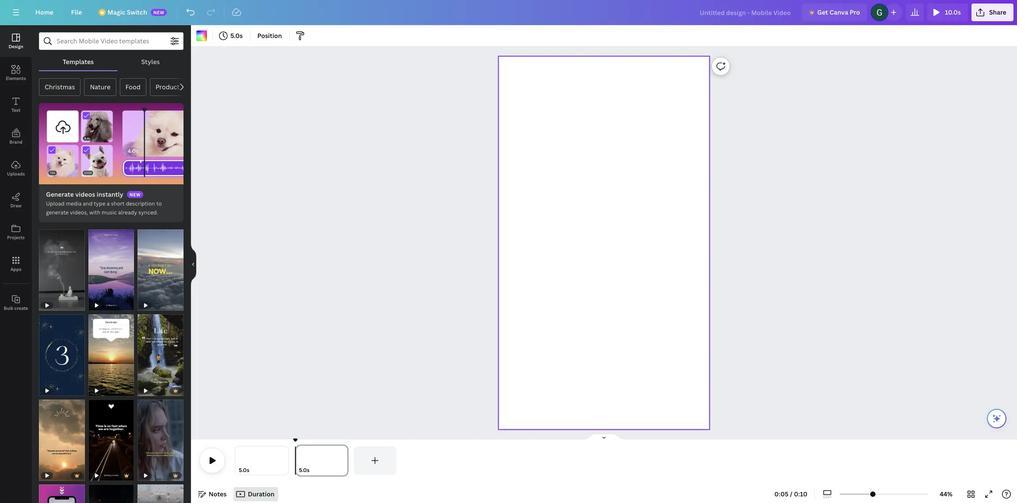 Task type: describe. For each thing, give the bounding box(es) containing it.
44% button
[[932, 487, 961, 502]]

black modern mobile video tiktok story video group
[[88, 394, 134, 481]]

hide image
[[191, 243, 196, 286]]

5.0s button left page title text field
[[299, 466, 310, 475]]

5.0s up 'duration' button at the left bottom
[[239, 467, 249, 474]]

new inside main menu bar
[[153, 9, 164, 15]]

elements button
[[0, 57, 32, 89]]

main menu bar
[[0, 0, 1017, 25]]

videos,
[[70, 209, 88, 216]]

position
[[257, 31, 282, 40]]

with
[[89, 209, 100, 216]]

text button
[[0, 89, 32, 121]]

short
[[111, 200, 125, 207]]

christmas
[[45, 83, 75, 91]]

generate
[[46, 190, 74, 199]]

neutral dark dreamy moody romantic calm gen z subtitles inspiring life quote tiktok video group
[[138, 394, 184, 481]]

product
[[156, 83, 180, 91]]

Search Mobile Video templates search field
[[57, 33, 166, 50]]

uploads
[[7, 171, 25, 177]]

Design title text field
[[693, 4, 799, 21]]

upload media and type a short description to generate videos, with music already synced.
[[46, 200, 162, 216]]

notes
[[209, 490, 227, 498]]

home
[[35, 8, 53, 16]]

44%
[[940, 490, 953, 498]]

trimming, start edge slider for 2nd trimming, end edge slider from the right
[[235, 447, 242, 475]]

magic
[[108, 8, 125, 16]]

draw button
[[0, 184, 32, 216]]

canva
[[830, 8, 848, 16]]

duration button
[[234, 487, 278, 502]]

/
[[790, 490, 793, 498]]

design button
[[0, 25, 32, 57]]

#ffffff image
[[196, 31, 207, 41]]

templates
[[63, 58, 94, 66]]

a
[[107, 200, 110, 207]]

create
[[14, 305, 28, 311]]

upload
[[46, 200, 65, 207]]

get canva pro
[[817, 8, 860, 16]]

styles
[[141, 58, 160, 66]]

nature button
[[84, 78, 116, 96]]

instantly
[[97, 190, 123, 199]]

share button
[[972, 4, 1014, 21]]

styles button
[[118, 54, 184, 70]]

product button
[[150, 78, 185, 96]]

0:05
[[775, 490, 789, 498]]

black minimalist life at big city tiktok video group
[[88, 479, 134, 503]]

gradient tiktok animated video group
[[39, 479, 85, 503]]

to
[[156, 200, 162, 207]]

pro
[[850, 8, 860, 16]]

food
[[125, 83, 141, 91]]

christmas button
[[39, 78, 81, 96]]

5.0s button up 'duration' button at the left bottom
[[239, 466, 249, 475]]

generate videos instantly
[[46, 190, 123, 199]]

description
[[126, 200, 155, 207]]

music
[[102, 209, 117, 216]]

bulk create button
[[0, 287, 32, 319]]



Task type: locate. For each thing, give the bounding box(es) containing it.
food button
[[120, 78, 146, 96]]

side panel tab list
[[0, 25, 32, 319]]

new
[[153, 9, 164, 15], [130, 192, 141, 198]]

10.0s button
[[927, 4, 968, 21]]

file
[[71, 8, 82, 16]]

trimming, start edge slider for second trimming, end edge slider from left
[[295, 447, 303, 475]]

simple purple motivation short mobile video group
[[88, 224, 134, 311]]

trimming, end edge slider left page title text field
[[282, 447, 288, 475]]

2 trimming, start edge slider from the left
[[295, 447, 303, 475]]

0 horizontal spatial new
[[130, 192, 141, 198]]

duration
[[248, 490, 275, 498]]

apps button
[[0, 248, 32, 280]]

2 trimming, end edge slider from the left
[[341, 447, 349, 475]]

travel tiktok video in yellow vintage cinematica - dark style group
[[138, 224, 184, 311]]

design
[[9, 43, 23, 50]]

0 vertical spatial new
[[153, 9, 164, 15]]

5.0s left page title text field
[[299, 467, 310, 474]]

get
[[817, 8, 828, 16]]

0:10
[[794, 490, 808, 498]]

1 trimming, end edge slider from the left
[[282, 447, 288, 475]]

brand button
[[0, 121, 32, 153]]

magic video example usage image
[[39, 103, 184, 184]]

1 horizontal spatial new
[[153, 9, 164, 15]]

trimming, start edge slider
[[235, 447, 242, 475], [295, 447, 303, 475]]

get canva pro button
[[802, 4, 867, 21]]

trimming, end edge slider
[[282, 447, 288, 475], [341, 447, 349, 475]]

canva assistant image
[[992, 414, 1002, 424]]

position button
[[254, 29, 286, 43]]

1 vertical spatial new
[[130, 192, 141, 198]]

10.0s
[[945, 8, 961, 16]]

generate
[[46, 209, 69, 216]]

0 horizontal spatial trimming, start edge slider
[[235, 447, 242, 475]]

gray and orange minimalist mobile video tiktok story video group
[[39, 394, 85, 481]]

templates button
[[39, 54, 118, 70]]

0:05 / 0:10
[[775, 490, 808, 498]]

media
[[66, 200, 82, 207]]

projects button
[[0, 216, 32, 248]]

trimming, start edge slider left page title text field
[[295, 447, 303, 475]]

new right "switch"
[[153, 9, 164, 15]]

trimming, start edge slider up 'duration' button at the left bottom
[[235, 447, 242, 475]]

share
[[989, 8, 1007, 16]]

bulk
[[4, 305, 13, 311]]

new up description
[[130, 192, 141, 198]]

text
[[11, 107, 20, 113]]

5.0s button
[[216, 29, 246, 43], [239, 466, 249, 475], [299, 466, 310, 475]]

orange minimalist nature sunset reminder tiktok video group
[[88, 309, 134, 396]]

grey simple inspirational quotes short video group
[[39, 224, 85, 311]]

trimming, end edge slider right page title text field
[[341, 447, 349, 475]]

apps
[[10, 266, 21, 272]]

1 horizontal spatial trimming, start edge slider
[[295, 447, 303, 475]]

5.0s button right #ffffff icon at the top left of page
[[216, 29, 246, 43]]

Page title text field
[[313, 466, 317, 475]]

blue yellow modern new year countdown tiktok video group
[[39, 309, 85, 396]]

home link
[[28, 4, 60, 21]]

brand
[[9, 139, 22, 145]]

rain modern quotes tiktok video group
[[138, 479, 184, 503]]

magic switch
[[108, 8, 147, 16]]

0 horizontal spatial trimming, end edge slider
[[282, 447, 288, 475]]

videos
[[75, 190, 95, 199]]

draw
[[10, 203, 21, 209]]

projects
[[7, 234, 25, 241]]

type
[[94, 200, 105, 207]]

switch
[[127, 8, 147, 16]]

elements
[[6, 75, 26, 81]]

hide pages image
[[583, 433, 625, 441]]

file button
[[64, 4, 89, 21]]

synced.
[[138, 209, 158, 216]]

uploads button
[[0, 153, 32, 184]]

and
[[83, 200, 92, 207]]

5.0s left the position
[[230, 31, 243, 40]]

nature
[[90, 83, 110, 91]]

already
[[118, 209, 137, 216]]

5.0s
[[230, 31, 243, 40], [239, 467, 249, 474], [299, 467, 310, 474]]

notes button
[[195, 487, 230, 502]]

1 trimming, start edge slider from the left
[[235, 447, 242, 475]]

bulk create
[[4, 305, 28, 311]]

green and brown simple mobile video tiktok story video group
[[138, 309, 184, 396]]

1 horizontal spatial trimming, end edge slider
[[341, 447, 349, 475]]



Task type: vqa. For each thing, say whether or not it's contained in the screenshot.
Magic Switch
yes



